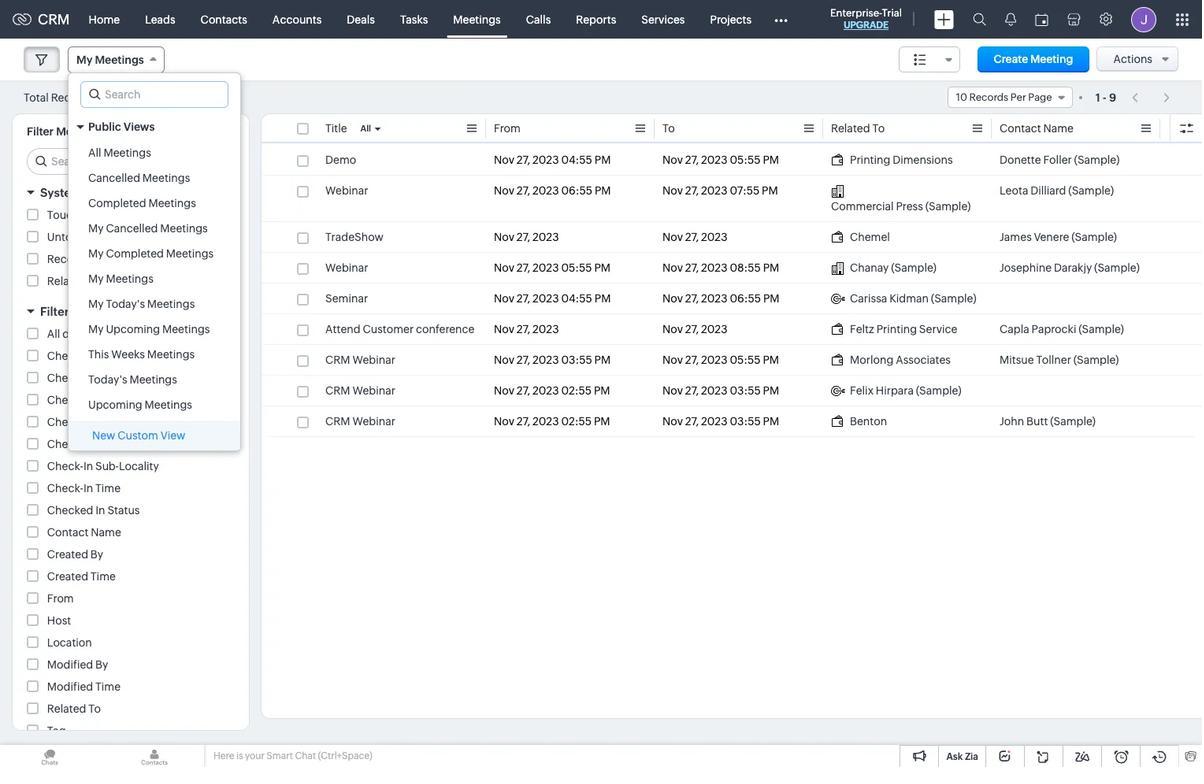 Task type: describe. For each thing, give the bounding box(es) containing it.
country
[[95, 416, 137, 429]]

meetings down my today's meetings option
[[162, 323, 210, 336]]

in for time
[[83, 482, 93, 495]]

record action
[[47, 253, 120, 266]]

by for filter
[[72, 305, 86, 318]]

weeks
[[111, 348, 145, 361]]

check- for check-in sub-locality
[[47, 460, 83, 473]]

meetings down completed meetings option
[[160, 222, 208, 235]]

3 crm webinar link from the top
[[326, 414, 396, 430]]

public views
[[88, 121, 155, 133]]

records for 10
[[970, 91, 1009, 103]]

completed inside option
[[88, 197, 146, 210]]

nov 27, 2023 02:55 pm for benton
[[494, 415, 611, 428]]

accounts link
[[260, 0, 334, 38]]

james
[[1000, 231, 1032, 244]]

check- for check-in state
[[47, 438, 83, 451]]

check-in time
[[47, 482, 121, 495]]

filter by fields button
[[13, 298, 249, 326]]

0 horizontal spatial from
[[47, 593, 74, 605]]

smart
[[267, 751, 293, 762]]

in for address
[[83, 350, 93, 363]]

0 vertical spatial time
[[95, 482, 121, 495]]

in for country
[[83, 416, 93, 429]]

chanay (sample) link
[[832, 260, 937, 276]]

josephine darakjy (sample) link
[[1000, 260, 1140, 276]]

in for city
[[83, 394, 93, 407]]

meetings up filters
[[143, 172, 190, 184]]

meeting
[[1031, 53, 1074, 65]]

today's inside option
[[106, 298, 145, 311]]

check- for check-in time
[[47, 482, 83, 495]]

my today's meetings option
[[69, 292, 240, 317]]

create menu element
[[925, 0, 964, 38]]

modified by
[[47, 659, 108, 672]]

meetings down cancelled meetings option
[[148, 197, 196, 210]]

james venere (sample)
[[1000, 231, 1118, 244]]

created for created time
[[47, 571, 88, 583]]

create
[[994, 53, 1029, 65]]

contacts
[[201, 13, 247, 26]]

public
[[88, 121, 121, 133]]

press
[[897, 200, 924, 213]]

carissa
[[850, 292, 888, 305]]

location
[[47, 637, 92, 649]]

conference
[[416, 323, 475, 336]]

meetings up my today's meetings
[[106, 273, 154, 285]]

9 for total records 9
[[95, 92, 102, 104]]

nov 27, 2023 03:55 pm for felix hirpara (sample)
[[663, 385, 780, 397]]

defined
[[85, 186, 129, 199]]

created by
[[47, 549, 103, 561]]

custom
[[118, 430, 158, 442]]

my for my cancelled meetings option
[[88, 222, 104, 235]]

search image
[[973, 13, 987, 26]]

my for my meetings option
[[88, 273, 104, 285]]

checked
[[47, 504, 93, 517]]

(ctrl+space)
[[318, 751, 373, 762]]

capla paprocki (sample) link
[[1000, 322, 1125, 337]]

05:55 for nov 27, 2023 03:55 pm
[[730, 354, 761, 367]]

here
[[214, 751, 234, 762]]

time for modified time
[[95, 681, 121, 694]]

all for all
[[361, 124, 371, 133]]

records for total
[[51, 91, 93, 104]]

josephine
[[1000, 262, 1052, 274]]

in for sub-
[[83, 460, 93, 473]]

in for state
[[83, 438, 93, 451]]

size image
[[914, 53, 927, 67]]

actions
[[1114, 53, 1153, 65]]

cancelled meetings option
[[69, 166, 240, 191]]

modified for modified by
[[47, 659, 93, 672]]

sub-
[[95, 460, 119, 473]]

1 vertical spatial 05:55
[[562, 262, 592, 274]]

public views button
[[69, 113, 240, 140]]

new custom view link
[[69, 422, 240, 451]]

0 vertical spatial search text field
[[81, 82, 228, 107]]

home link
[[76, 0, 133, 38]]

josephine darakjy (sample)
[[1000, 262, 1140, 274]]

3 crm webinar from the top
[[326, 415, 396, 428]]

meetings up "upcoming meetings" "option"
[[130, 374, 177, 386]]

commercial press (sample)
[[832, 200, 971, 213]]

nov 27, 2023 04:55 pm for nov 27, 2023 06:55 pm
[[494, 292, 611, 305]]

total records 9
[[24, 91, 102, 104]]

services link
[[629, 0, 698, 38]]

leads
[[145, 13, 175, 26]]

check-in country
[[47, 416, 137, 429]]

by up city
[[95, 372, 108, 385]]

crm for benton
[[326, 415, 350, 428]]

projects link
[[698, 0, 765, 38]]

Other Modules field
[[765, 7, 799, 32]]

contacts image
[[105, 746, 204, 768]]

my completed meetings option
[[69, 241, 240, 266]]

calendar image
[[1036, 13, 1049, 26]]

chanay
[[850, 262, 889, 274]]

mitsue tollner (sample)
[[1000, 354, 1120, 367]]

my meetings inside option
[[88, 273, 154, 285]]

per
[[1011, 91, 1027, 103]]

my cancelled meetings option
[[69, 216, 240, 241]]

0 vertical spatial action
[[86, 253, 120, 266]]

(sample) for james venere (sample)
[[1072, 231, 1118, 244]]

completed inside option
[[106, 247, 164, 260]]

03:55 for felix hirpara (sample)
[[730, 385, 761, 397]]

created for created by
[[47, 549, 88, 561]]

tollner
[[1037, 354, 1072, 367]]

1 horizontal spatial related to
[[832, 122, 885, 135]]

0 vertical spatial printing
[[850, 154, 891, 166]]

check- for check-in address
[[47, 350, 83, 363]]

demo
[[326, 154, 356, 166]]

my inside my meetings field
[[76, 54, 93, 66]]

9 for 1 - 9
[[1110, 91, 1117, 104]]

system defined filters button
[[13, 179, 249, 207]]

webinar link for nov 27, 2023 05:55 pm
[[326, 260, 369, 276]]

create meeting button
[[978, 47, 1090, 73]]

leota dilliard (sample)
[[1000, 184, 1115, 197]]

leota
[[1000, 184, 1029, 197]]

nov 27, 2023 04:55 pm for nov 27, 2023 05:55 pm
[[494, 154, 611, 166]]

mitsue tollner (sample) link
[[1000, 352, 1120, 368]]

1 horizontal spatial to
[[663, 122, 675, 135]]

1 vertical spatial cancelled
[[106, 222, 158, 235]]

morlong associates
[[850, 354, 951, 367]]

my for my today's meetings option
[[88, 298, 104, 311]]

kidman
[[890, 292, 929, 305]]

meetings down my meetings option
[[147, 298, 195, 311]]

related records action
[[47, 275, 167, 288]]

locality
[[119, 460, 159, 473]]

all meetings option
[[69, 140, 240, 166]]

upcoming inside option
[[106, 323, 160, 336]]

meetings inside "option"
[[145, 399, 192, 411]]

02:55 for benton
[[562, 415, 592, 428]]

title
[[326, 122, 347, 135]]

0 horizontal spatial to
[[88, 703, 101, 716]]

carissa kidman (sample) link
[[832, 291, 977, 307]]

attend customer conference link
[[326, 322, 475, 337]]

modified time
[[47, 681, 121, 694]]

2 horizontal spatial to
[[873, 122, 885, 135]]

untouched records
[[47, 231, 149, 244]]

filters
[[132, 186, 167, 199]]

services
[[642, 13, 685, 26]]

day
[[62, 328, 81, 340]]

tag
[[47, 725, 66, 738]]

records for untouched
[[107, 231, 149, 244]]

venere
[[1035, 231, 1070, 244]]

check-in by
[[47, 372, 108, 385]]

my upcoming meetings
[[88, 323, 210, 336]]

checked in status
[[47, 504, 140, 517]]

profile element
[[1122, 0, 1167, 38]]

1 vertical spatial related
[[47, 275, 86, 288]]

public views region
[[69, 140, 240, 418]]

crm webinar for felix
[[326, 385, 396, 397]]

associates
[[896, 354, 951, 367]]

all for all meetings
[[88, 147, 101, 159]]

1 - 9
[[1096, 91, 1117, 104]]

city
[[95, 394, 116, 407]]

1 horizontal spatial nov 27, 2023 06:55 pm
[[663, 292, 780, 305]]

tradeshow
[[326, 231, 384, 244]]

(sample) for capla paprocki (sample)
[[1079, 323, 1125, 336]]

untouched
[[47, 231, 105, 244]]

benton link
[[832, 414, 888, 430]]

0 vertical spatial related
[[832, 122, 871, 135]]

create menu image
[[935, 10, 954, 29]]

completed meetings
[[88, 197, 196, 210]]

this
[[88, 348, 109, 361]]

calls link
[[514, 0, 564, 38]]

meetings down my cancelled meetings option
[[166, 247, 214, 260]]

attend
[[326, 323, 361, 336]]



Task type: locate. For each thing, give the bounding box(es) containing it.
(sample) right tollner
[[1074, 354, 1120, 367]]

felix hirpara (sample)
[[850, 385, 962, 397]]

name down "checked in status"
[[91, 527, 121, 539]]

address
[[95, 350, 137, 363]]

1 horizontal spatial from
[[494, 122, 521, 135]]

by inside dropdown button
[[72, 305, 86, 318]]

navigation
[[1125, 86, 1179, 109]]

crm webinar for morlong
[[326, 354, 396, 367]]

today's up city
[[88, 374, 127, 386]]

row group containing demo
[[262, 145, 1203, 437]]

1 vertical spatial nov 27, 2023 02:55 pm
[[494, 415, 611, 428]]

view
[[161, 430, 186, 442]]

all down public
[[88, 147, 101, 159]]

cancelled down completed meetings
[[106, 222, 158, 235]]

my meetings up my today's meetings
[[88, 273, 154, 285]]

10 Records Per Page field
[[948, 87, 1073, 108]]

7 check- from the top
[[47, 482, 83, 495]]

related to
[[832, 122, 885, 135], [47, 703, 101, 716]]

04:55 for nov 27, 2023 05:55 pm
[[562, 154, 593, 166]]

webinar link
[[326, 183, 369, 199], [326, 260, 369, 276]]

08:55
[[730, 262, 761, 274]]

None field
[[899, 47, 960, 73]]

(sample) up service in the right top of the page
[[931, 292, 977, 305]]

check- down check-in city
[[47, 416, 83, 429]]

related up printing dimensions link
[[832, 122, 871, 135]]

2 04:55 from the top
[[562, 292, 593, 305]]

9 up public
[[95, 92, 102, 104]]

crm for morlong associates
[[326, 354, 350, 367]]

filter for filter meetings by
[[27, 125, 54, 138]]

contact name down "page" on the right top
[[1000, 122, 1074, 135]]

1 vertical spatial contact
[[47, 527, 89, 539]]

donette foller (sample)
[[1000, 154, 1120, 166]]

(sample) inside "link"
[[1075, 154, 1120, 166]]

9
[[1110, 91, 1117, 104], [95, 92, 102, 104]]

03:55 for benton
[[730, 415, 761, 428]]

27,
[[517, 154, 531, 166], [686, 154, 699, 166], [517, 184, 531, 197], [686, 184, 699, 197], [517, 231, 531, 244], [686, 231, 699, 244], [517, 262, 531, 274], [686, 262, 699, 274], [517, 292, 531, 305], [686, 292, 699, 305], [517, 323, 531, 336], [686, 323, 699, 336], [517, 354, 531, 367], [686, 354, 699, 367], [517, 385, 531, 397], [686, 385, 699, 397], [517, 415, 531, 428], [686, 415, 699, 428]]

(sample) right press
[[926, 200, 971, 213]]

(sample) right foller
[[1075, 154, 1120, 166]]

webinar link for nov 27, 2023 06:55 pm
[[326, 183, 369, 199]]

6 check- from the top
[[47, 460, 83, 473]]

2 vertical spatial nov 27, 2023 03:55 pm
[[663, 415, 780, 428]]

modified
[[47, 659, 93, 672], [47, 681, 93, 694]]

0 horizontal spatial action
[[86, 253, 120, 266]]

0 vertical spatial related to
[[832, 122, 885, 135]]

2 vertical spatial nov 27, 2023 05:55 pm
[[663, 354, 780, 367]]

signals element
[[996, 0, 1026, 39]]

contact name up created by
[[47, 527, 121, 539]]

1 vertical spatial nov 27, 2023 05:55 pm
[[494, 262, 611, 274]]

chemel link
[[832, 229, 891, 245]]

time down modified by
[[95, 681, 121, 694]]

0 vertical spatial 04:55
[[562, 154, 593, 166]]

in up new on the bottom left of page
[[83, 416, 93, 429]]

1 horizontal spatial contact name
[[1000, 122, 1074, 135]]

my meetings inside field
[[76, 54, 144, 66]]

my meetings option
[[69, 266, 240, 292]]

02:55
[[562, 385, 592, 397], [562, 415, 592, 428]]

name up foller
[[1044, 122, 1074, 135]]

2 vertical spatial 05:55
[[730, 354, 761, 367]]

capla
[[1000, 323, 1030, 336]]

1 vertical spatial nov 27, 2023 03:55 pm
[[663, 385, 780, 397]]

in left sub- in the bottom left of the page
[[83, 460, 93, 473]]

nov 27, 2023 05:55 pm for nov 27, 2023 03:55 pm
[[663, 354, 780, 367]]

0 vertical spatial upcoming
[[106, 323, 160, 336]]

(sample) right dilliard
[[1069, 184, 1115, 197]]

1 vertical spatial 02:55
[[562, 415, 592, 428]]

1 horizontal spatial action
[[133, 275, 167, 288]]

(sample) up carissa kidman (sample)
[[892, 262, 937, 274]]

records up fields
[[88, 275, 131, 288]]

1 created from the top
[[47, 549, 88, 561]]

upcoming meetings option
[[69, 393, 240, 418]]

crm for felix hirpara (sample)
[[326, 385, 350, 397]]

my inside "my completed meetings" option
[[88, 247, 104, 260]]

1 vertical spatial nov 27, 2023 06:55 pm
[[663, 292, 780, 305]]

1 vertical spatial from
[[47, 593, 74, 605]]

by up created time
[[91, 549, 103, 561]]

nov 27, 2023 07:55 pm
[[663, 184, 778, 197]]

0 horizontal spatial nov 27, 2023 06:55 pm
[[494, 184, 611, 197]]

nov 27, 2023 03:55 pm
[[494, 354, 611, 367], [663, 385, 780, 397], [663, 415, 780, 428]]

filter meetings by
[[27, 125, 121, 138]]

zia
[[965, 752, 979, 763]]

(sample) for josephine darakjy (sample)
[[1095, 262, 1140, 274]]

check- down all day
[[47, 350, 83, 363]]

1 vertical spatial nov 27, 2023 04:55 pm
[[494, 292, 611, 305]]

2 vertical spatial crm webinar
[[326, 415, 396, 428]]

records up filter meetings by
[[51, 91, 93, 104]]

(sample) for leota dilliard (sample)
[[1069, 184, 1115, 197]]

1 02:55 from the top
[[562, 385, 592, 397]]

modified down modified by
[[47, 681, 93, 694]]

in for status
[[96, 504, 105, 517]]

0 horizontal spatial contact name
[[47, 527, 121, 539]]

search text field up 'public views' 'dropdown button'
[[81, 82, 228, 107]]

from
[[494, 122, 521, 135], [47, 593, 74, 605]]

enterprise-trial upgrade
[[831, 7, 902, 31]]

0 vertical spatial nov 27, 2023 05:55 pm
[[663, 154, 780, 166]]

completed meetings option
[[69, 191, 240, 216]]

records inside 10 records per page field
[[970, 91, 1009, 103]]

meetings link
[[441, 0, 514, 38]]

upcoming up country
[[88, 399, 142, 411]]

0 vertical spatial crm webinar link
[[326, 352, 396, 368]]

(sample) for john butt (sample)
[[1051, 415, 1096, 428]]

webinar
[[326, 184, 369, 197], [326, 262, 369, 274], [353, 354, 396, 367], [353, 385, 396, 397], [353, 415, 396, 428]]

3 check- from the top
[[47, 394, 83, 407]]

my down fields
[[88, 323, 104, 336]]

filter up all day
[[40, 305, 69, 318]]

meetings left by
[[56, 125, 105, 138]]

0 horizontal spatial name
[[91, 527, 121, 539]]

Search text field
[[81, 82, 228, 107], [28, 149, 236, 174]]

1 vertical spatial action
[[133, 275, 167, 288]]

commercial
[[832, 200, 894, 213]]

2 nov 27, 2023 04:55 pm from the top
[[494, 292, 611, 305]]

1 horizontal spatial contact
[[1000, 122, 1042, 135]]

upcoming up weeks
[[106, 323, 160, 336]]

2 created from the top
[[47, 571, 88, 583]]

upcoming
[[106, 323, 160, 336], [88, 399, 142, 411]]

check-in sub-locality
[[47, 460, 159, 473]]

my cancelled meetings
[[88, 222, 208, 235]]

1 vertical spatial name
[[91, 527, 121, 539]]

my down record action
[[88, 273, 104, 285]]

page
[[1029, 91, 1053, 103]]

1 modified from the top
[[47, 659, 93, 672]]

new
[[92, 430, 115, 442]]

by up "modified time"
[[95, 659, 108, 672]]

tasks link
[[388, 0, 441, 38]]

dilliard
[[1031, 184, 1067, 197]]

my inside my cancelled meetings option
[[88, 222, 104, 235]]

check- for check-in by
[[47, 372, 83, 385]]

today's
[[106, 298, 145, 311], [88, 374, 127, 386]]

contact down per
[[1000, 122, 1042, 135]]

by for created
[[91, 549, 103, 561]]

1 nov 27, 2023 02:55 pm from the top
[[494, 385, 611, 397]]

all left day
[[47, 328, 60, 340]]

0 vertical spatial cancelled
[[88, 172, 140, 184]]

check- down check-in country
[[47, 438, 83, 451]]

check- up check-in city
[[47, 372, 83, 385]]

my meetings down home link
[[76, 54, 144, 66]]

meetings down by
[[104, 147, 151, 159]]

leads link
[[133, 0, 188, 38]]

0 vertical spatial created
[[47, 549, 88, 561]]

(sample) for felix hirpara (sample)
[[916, 385, 962, 397]]

nov 27, 2023 02:55 pm for felix hirpara (sample)
[[494, 385, 611, 397]]

filter down total
[[27, 125, 54, 138]]

0 vertical spatial all
[[361, 124, 371, 133]]

webinar link up seminar
[[326, 260, 369, 276]]

1 check- from the top
[[47, 350, 83, 363]]

in left city
[[83, 394, 93, 407]]

service
[[920, 323, 958, 336]]

cancelled meetings
[[88, 172, 190, 184]]

1 horizontal spatial 06:55
[[730, 292, 761, 305]]

crm webinar link
[[326, 352, 396, 368], [326, 383, 396, 399], [326, 414, 396, 430]]

leota dilliard (sample) link
[[1000, 183, 1115, 199]]

2 horizontal spatial all
[[361, 124, 371, 133]]

0 vertical spatial completed
[[88, 197, 146, 210]]

0 vertical spatial 05:55
[[730, 154, 761, 166]]

system defined filters
[[40, 186, 167, 199]]

records down defined on the top left of the page
[[95, 209, 137, 221]]

2 vertical spatial crm webinar link
[[326, 414, 396, 430]]

check- for check-in city
[[47, 394, 83, 407]]

-
[[1103, 91, 1107, 104]]

trial
[[882, 7, 902, 19]]

My Meetings field
[[68, 47, 165, 73]]

row group
[[262, 145, 1203, 437]]

my down touched records
[[88, 222, 104, 235]]

1 horizontal spatial 9
[[1110, 91, 1117, 104]]

0 vertical spatial from
[[494, 122, 521, 135]]

created up created time
[[47, 549, 88, 561]]

profile image
[[1132, 7, 1157, 32]]

records for touched
[[95, 209, 137, 221]]

0 horizontal spatial 9
[[95, 92, 102, 104]]

0 horizontal spatial related to
[[47, 703, 101, 716]]

1 vertical spatial created
[[47, 571, 88, 583]]

filter
[[27, 125, 54, 138], [40, 305, 69, 318]]

search element
[[964, 0, 996, 39]]

2 vertical spatial related
[[47, 703, 86, 716]]

1 crm webinar from the top
[[326, 354, 396, 367]]

my inside my upcoming meetings option
[[88, 323, 104, 336]]

butt
[[1027, 415, 1049, 428]]

chats image
[[0, 746, 99, 768]]

webinar for felix hirpara (sample)
[[353, 385, 396, 397]]

0 vertical spatial nov 27, 2023 06:55 pm
[[494, 184, 611, 197]]

my inside my today's meetings option
[[88, 298, 104, 311]]

0 horizontal spatial 06:55
[[562, 184, 593, 197]]

crm link
[[13, 11, 70, 28]]

records for related
[[88, 275, 131, 288]]

meetings down my upcoming meetings option at top left
[[147, 348, 195, 361]]

state
[[95, 438, 122, 451]]

1 vertical spatial printing
[[877, 323, 917, 336]]

1 webinar link from the top
[[326, 183, 369, 199]]

meetings up view
[[145, 399, 192, 411]]

5 check- from the top
[[47, 438, 83, 451]]

1 crm webinar link from the top
[[326, 352, 396, 368]]

time down created by
[[91, 571, 116, 583]]

related down record on the left
[[47, 275, 86, 288]]

projects
[[711, 13, 752, 26]]

modified down location
[[47, 659, 93, 672]]

0 vertical spatial 02:55
[[562, 385, 592, 397]]

1 vertical spatial time
[[91, 571, 116, 583]]

created down created by
[[47, 571, 88, 583]]

action up my today's meetings option
[[133, 275, 167, 288]]

1 04:55 from the top
[[562, 154, 593, 166]]

total
[[24, 91, 49, 104]]

1 horizontal spatial all
[[88, 147, 101, 159]]

check- up checked
[[47, 482, 83, 495]]

1 vertical spatial modified
[[47, 681, 93, 694]]

carissa kidman (sample)
[[850, 292, 977, 305]]

0 vertical spatial nov 27, 2023 03:55 pm
[[494, 354, 611, 367]]

2 02:55 from the top
[[562, 415, 592, 428]]

by for modified
[[95, 659, 108, 672]]

printing up "commercial"
[[850, 154, 891, 166]]

(sample) for mitsue tollner (sample)
[[1074, 354, 1120, 367]]

0 horizontal spatial all
[[47, 328, 60, 340]]

1 vertical spatial crm webinar
[[326, 385, 396, 397]]

04:55 for nov 27, 2023 06:55 pm
[[562, 292, 593, 305]]

filter for filter by fields
[[40, 305, 69, 318]]

1 vertical spatial search text field
[[28, 149, 236, 174]]

my for "my completed meetings" option
[[88, 247, 104, 260]]

webinar for morlong associates
[[353, 354, 396, 367]]

tasks
[[400, 13, 428, 26]]

in left the status
[[96, 504, 105, 517]]

in for by
[[83, 372, 93, 385]]

by up day
[[72, 305, 86, 318]]

webinar link down demo 'link'
[[326, 183, 369, 199]]

10 records per page
[[957, 91, 1053, 103]]

1 vertical spatial upcoming
[[88, 399, 142, 411]]

accounts
[[273, 13, 322, 26]]

donette foller (sample) link
[[1000, 152, 1120, 168]]

1 vertical spatial crm webinar link
[[326, 383, 396, 399]]

(sample) for commercial press (sample)
[[926, 200, 971, 213]]

0 horizontal spatial contact
[[47, 527, 89, 539]]

filter inside dropdown button
[[40, 305, 69, 318]]

1 vertical spatial completed
[[106, 247, 164, 260]]

4 check- from the top
[[47, 416, 83, 429]]

2 check- from the top
[[47, 372, 83, 385]]

john butt (sample)
[[1000, 415, 1096, 428]]

check- down check-in by
[[47, 394, 83, 407]]

my upcoming meetings option
[[69, 317, 240, 342]]

my up total records 9 at the left top of the page
[[76, 54, 93, 66]]

related
[[832, 122, 871, 135], [47, 275, 86, 288], [47, 703, 86, 716]]

chanay (sample)
[[850, 262, 937, 274]]

(sample) inside 'link'
[[1079, 323, 1125, 336]]

2 webinar link from the top
[[326, 260, 369, 276]]

meetings inside field
[[95, 54, 144, 66]]

all for all day
[[47, 328, 60, 340]]

all right title at left top
[[361, 124, 371, 133]]

2 crm webinar link from the top
[[326, 383, 396, 399]]

05:55 for nov 27, 2023 04:55 pm
[[730, 154, 761, 166]]

check- up check-in time on the bottom
[[47, 460, 83, 473]]

0 vertical spatial nov 27, 2023 02:55 pm
[[494, 385, 611, 397]]

action up related records action
[[86, 253, 120, 266]]

related up the "tag"
[[47, 703, 86, 716]]

in up "checked in status"
[[83, 482, 93, 495]]

signals image
[[1006, 13, 1017, 26]]

0 vertical spatial 03:55
[[562, 354, 593, 367]]

search text field up system defined filters dropdown button
[[28, 149, 236, 174]]

2 crm webinar from the top
[[326, 385, 396, 397]]

0 vertical spatial 06:55
[[562, 184, 593, 197]]

my inside my meetings option
[[88, 273, 104, 285]]

07:55
[[730, 184, 760, 197]]

(sample) down associates
[[916, 385, 962, 397]]

nov 27, 2023 05:55 pm for nov 27, 2023 04:55 pm
[[663, 154, 780, 166]]

1 vertical spatial 03:55
[[730, 385, 761, 397]]

9 right -
[[1110, 91, 1117, 104]]

0 vertical spatial crm webinar
[[326, 354, 396, 367]]

1 vertical spatial related to
[[47, 703, 101, 716]]

this weeks meetings
[[88, 348, 195, 361]]

2 nov 27, 2023 02:55 pm from the top
[[494, 415, 611, 428]]

reports link
[[564, 0, 629, 38]]

printing up morlong associates
[[877, 323, 917, 336]]

crm webinar link for morlong
[[326, 352, 396, 368]]

1 vertical spatial 04:55
[[562, 292, 593, 305]]

is
[[236, 751, 243, 762]]

status
[[107, 504, 140, 517]]

contact down checked
[[47, 527, 89, 539]]

morlong
[[850, 354, 894, 367]]

feltz printing service
[[850, 323, 958, 336]]

9 inside total records 9
[[95, 92, 102, 104]]

my
[[76, 54, 93, 66], [88, 222, 104, 235], [88, 247, 104, 260], [88, 273, 104, 285], [88, 298, 104, 311], [88, 323, 104, 336]]

modified for modified time
[[47, 681, 93, 694]]

my down related records action
[[88, 298, 104, 311]]

meetings
[[453, 13, 501, 26], [95, 54, 144, 66], [56, 125, 105, 138], [104, 147, 151, 159], [143, 172, 190, 184], [148, 197, 196, 210], [160, 222, 208, 235], [166, 247, 214, 260], [106, 273, 154, 285], [147, 298, 195, 311], [162, 323, 210, 336], [147, 348, 195, 361], [130, 374, 177, 386], [145, 399, 192, 411]]

02:55 for felix hirpara (sample)
[[562, 385, 592, 397]]

nov 27, 2023 03:55 pm for benton
[[663, 415, 780, 428]]

today's down related records action
[[106, 298, 145, 311]]

1 vertical spatial contact name
[[47, 527, 121, 539]]

1 vertical spatial filter
[[40, 305, 69, 318]]

(sample) right paprocki
[[1079, 323, 1125, 336]]

0 vertical spatial my meetings
[[76, 54, 144, 66]]

demo link
[[326, 152, 356, 168]]

time down sub- in the bottom left of the page
[[95, 482, 121, 495]]

in up check-in by
[[83, 350, 93, 363]]

all day
[[47, 328, 81, 340]]

(sample) for donette foller (sample)
[[1075, 154, 1120, 166]]

0 vertical spatial filter
[[27, 125, 54, 138]]

1 vertical spatial my meetings
[[88, 273, 154, 285]]

(sample) right the darakjy
[[1095, 262, 1140, 274]]

meetings down home
[[95, 54, 144, 66]]

2023
[[533, 154, 559, 166], [701, 154, 728, 166], [533, 184, 559, 197], [701, 184, 728, 197], [533, 231, 559, 244], [701, 231, 728, 244], [533, 262, 559, 274], [701, 262, 728, 274], [533, 292, 559, 305], [701, 292, 728, 305], [533, 323, 559, 336], [701, 323, 728, 336], [533, 354, 559, 367], [701, 354, 728, 367], [533, 385, 559, 397], [701, 385, 728, 397], [533, 415, 559, 428], [701, 415, 728, 428]]

in down check-in address
[[83, 372, 93, 385]]

0 vertical spatial webinar link
[[326, 183, 369, 199]]

cancelled up defined on the top left of the page
[[88, 172, 140, 184]]

records right '10'
[[970, 91, 1009, 103]]

upcoming meetings
[[88, 399, 192, 411]]

printing dimensions
[[850, 154, 953, 166]]

my today's meetings
[[88, 298, 195, 311]]

1 nov 27, 2023 04:55 pm from the top
[[494, 154, 611, 166]]

webinar for benton
[[353, 415, 396, 428]]

crm webinar
[[326, 354, 396, 367], [326, 385, 396, 397], [326, 415, 396, 428]]

all inside option
[[88, 147, 101, 159]]

feltz
[[850, 323, 875, 336]]

attend customer conference
[[326, 323, 475, 336]]

my for my upcoming meetings option at top left
[[88, 323, 104, 336]]

0 vertical spatial nov 27, 2023 04:55 pm
[[494, 154, 611, 166]]

time
[[95, 482, 121, 495], [91, 571, 116, 583], [95, 681, 121, 694]]

ask zia
[[947, 752, 979, 763]]

records
[[51, 91, 93, 104], [970, 91, 1009, 103], [95, 209, 137, 221], [107, 231, 149, 244], [88, 275, 131, 288]]

(sample) up the darakjy
[[1072, 231, 1118, 244]]

0 vertical spatial contact name
[[1000, 122, 1074, 135]]

dimensions
[[893, 154, 953, 166]]

upcoming inside "option"
[[88, 399, 142, 411]]

2 vertical spatial all
[[47, 328, 60, 340]]

2 modified from the top
[[47, 681, 93, 694]]

1 vertical spatial today's
[[88, 374, 127, 386]]

in left state
[[83, 438, 93, 451]]

related to down "modified time"
[[47, 703, 101, 716]]

1 vertical spatial all
[[88, 147, 101, 159]]

2 vertical spatial time
[[95, 681, 121, 694]]

2 vertical spatial 03:55
[[730, 415, 761, 428]]

felix hirpara (sample) link
[[832, 383, 962, 399]]

deals link
[[334, 0, 388, 38]]

in
[[83, 350, 93, 363], [83, 372, 93, 385], [83, 394, 93, 407], [83, 416, 93, 429], [83, 438, 93, 451], [83, 460, 93, 473], [83, 482, 93, 495], [96, 504, 105, 517]]

1 vertical spatial 06:55
[[730, 292, 761, 305]]

check- for check-in country
[[47, 416, 83, 429]]

0 vertical spatial modified
[[47, 659, 93, 672]]

mitsue
[[1000, 354, 1035, 367]]

meetings left calls link
[[453, 13, 501, 26]]

0 vertical spatial name
[[1044, 122, 1074, 135]]

customer
[[363, 323, 414, 336]]

related to up printing dimensions link
[[832, 122, 885, 135]]

time for created time
[[91, 571, 116, 583]]

crm webinar link for felix
[[326, 383, 396, 399]]

1 horizontal spatial name
[[1044, 122, 1074, 135]]

0 vertical spatial contact
[[1000, 122, 1042, 135]]

1 vertical spatial webinar link
[[326, 260, 369, 276]]

printing
[[850, 154, 891, 166], [877, 323, 917, 336]]

0 vertical spatial today's
[[106, 298, 145, 311]]

(sample) right butt
[[1051, 415, 1096, 428]]

my down untouched records at the left top
[[88, 247, 104, 260]]

records up my completed meetings on the top
[[107, 231, 149, 244]]

(sample) for carissa kidman (sample)
[[931, 292, 977, 305]]



Task type: vqa. For each thing, say whether or not it's contained in the screenshot.
list box in the right top of the page
no



